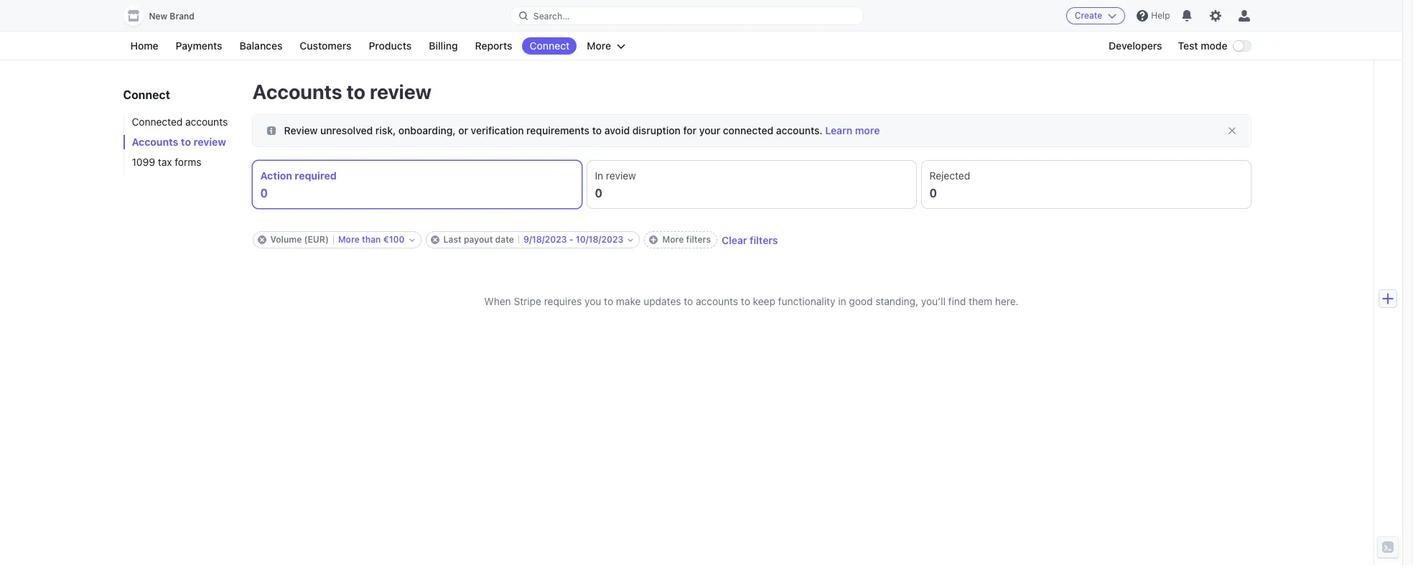 Task type: vqa. For each thing, say whether or not it's contained in the screenshot.
make
yes



Task type: describe. For each thing, give the bounding box(es) containing it.
9/18/2023 - 10/18/2023
[[523, 234, 624, 245]]

forms
[[175, 156, 202, 168]]

9/18/2023
[[523, 234, 567, 245]]

risk,
[[376, 124, 396, 136]]

than
[[362, 234, 381, 245]]

1 horizontal spatial review
[[370, 80, 432, 103]]

review unresolved risk, onboarding, or verification requirements to avoid disruption for your connected accounts. learn more
[[284, 124, 880, 136]]

more for more
[[587, 39, 611, 52]]

action
[[260, 169, 292, 182]]

to up unresolved
[[347, 80, 366, 103]]

when stripe requires you to make updates to accounts to keep functionality in good standing, you'll find them here.
[[484, 295, 1019, 307]]

updates
[[644, 295, 681, 307]]

0 inside rejected 0
[[930, 187, 937, 200]]

payments
[[176, 39, 222, 52]]

here.
[[995, 295, 1019, 307]]

reports link
[[468, 37, 520, 55]]

for
[[683, 124, 697, 136]]

(eur)
[[304, 234, 329, 245]]

requires
[[544, 295, 582, 307]]

clear
[[722, 234, 747, 246]]

developers
[[1109, 39, 1162, 52]]

connect link
[[522, 37, 577, 55]]

billing link
[[422, 37, 465, 55]]

0 horizontal spatial connect
[[123, 88, 170, 101]]

-
[[569, 234, 574, 245]]

stripe
[[514, 295, 541, 307]]

to left "avoid"
[[592, 124, 602, 136]]

new
[[149, 11, 167, 22]]

disruption
[[633, 124, 681, 136]]

clear filters toolbar
[[252, 231, 1251, 248]]

your
[[699, 124, 720, 136]]

payout
[[464, 234, 493, 245]]

them
[[969, 295, 993, 307]]

find
[[948, 295, 966, 307]]

keep
[[753, 295, 776, 307]]

1 horizontal spatial accounts to review
[[252, 80, 432, 103]]

customers
[[300, 39, 352, 52]]

you'll
[[921, 295, 946, 307]]

new brand button
[[123, 6, 209, 26]]

more filters
[[662, 234, 711, 245]]

more for more filters
[[662, 234, 684, 245]]

more button
[[580, 37, 633, 55]]

make
[[616, 295, 641, 307]]

more for more than €100
[[338, 234, 360, 245]]

1 vertical spatial accounts
[[132, 136, 178, 148]]

avoid
[[605, 124, 630, 136]]

create
[[1075, 10, 1103, 21]]

Search… text field
[[511, 7, 863, 25]]

date
[[495, 234, 514, 245]]

learn
[[825, 124, 853, 136]]

clear filters
[[722, 234, 778, 246]]

10/18/2023
[[576, 234, 624, 245]]

remove volume (eur) image
[[257, 236, 266, 244]]

help button
[[1131, 4, 1176, 27]]

or
[[458, 124, 468, 136]]

home
[[130, 39, 158, 52]]

svg image
[[267, 126, 275, 135]]

new brand
[[149, 11, 194, 22]]

requirements
[[527, 124, 590, 136]]

0 for action required 0
[[260, 187, 268, 200]]

you
[[585, 295, 601, 307]]



Task type: locate. For each thing, give the bounding box(es) containing it.
products
[[369, 39, 412, 52]]

verification
[[471, 124, 524, 136]]

create button
[[1066, 7, 1126, 24]]

to left keep
[[741, 295, 750, 307]]

connected accounts
[[132, 116, 228, 128]]

in
[[595, 169, 603, 182]]

Search… search field
[[511, 7, 863, 25]]

more
[[587, 39, 611, 52], [338, 234, 360, 245], [662, 234, 684, 245]]

edit volume (eur) image
[[409, 237, 415, 243]]

more than €100
[[338, 234, 405, 245]]

standing,
[[876, 295, 919, 307]]

1 horizontal spatial filters
[[750, 234, 778, 246]]

accounts to review down connected accounts link
[[132, 136, 226, 148]]

test mode
[[1178, 39, 1228, 52]]

connect up connected
[[123, 88, 170, 101]]

0 inside in review 0
[[595, 187, 603, 200]]

in
[[838, 295, 846, 307]]

1099
[[132, 156, 155, 168]]

accounts
[[185, 116, 228, 128], [696, 295, 738, 307]]

0 horizontal spatial filters
[[686, 234, 711, 245]]

0 horizontal spatial accounts
[[132, 136, 178, 148]]

to right updates
[[684, 295, 693, 307]]

1 horizontal spatial 0
[[595, 187, 603, 200]]

to up forms
[[181, 136, 191, 148]]

3 0 from the left
[[930, 187, 937, 200]]

edit last payout date image
[[628, 237, 634, 243]]

accounts left keep
[[696, 295, 738, 307]]

help
[[1151, 10, 1170, 21]]

review
[[284, 124, 318, 136]]

reports
[[475, 39, 512, 52]]

1 horizontal spatial more
[[587, 39, 611, 52]]

filters for more filters
[[686, 234, 711, 245]]

good
[[849, 295, 873, 307]]

0 vertical spatial accounts
[[185, 116, 228, 128]]

0 vertical spatial review
[[370, 80, 432, 103]]

0 horizontal spatial more
[[338, 234, 360, 245]]

0 horizontal spatial accounts to review
[[132, 136, 226, 148]]

functionality
[[778, 295, 836, 307]]

1 horizontal spatial connect
[[530, 39, 570, 52]]

balances
[[240, 39, 283, 52]]

action required 0
[[260, 169, 337, 200]]

customers link
[[293, 37, 359, 55]]

filters for clear filters
[[750, 234, 778, 246]]

filters left clear
[[686, 234, 711, 245]]

review up forms
[[194, 136, 226, 148]]

0 vertical spatial connect
[[530, 39, 570, 52]]

1 horizontal spatial accounts
[[252, 80, 342, 103]]

review
[[370, 80, 432, 103], [194, 136, 226, 148], [606, 169, 636, 182]]

2 horizontal spatial 0
[[930, 187, 937, 200]]

1 0 from the left
[[260, 187, 268, 200]]

0 inside action required 0
[[260, 187, 268, 200]]

add more filters image
[[650, 236, 658, 244]]

tax
[[158, 156, 172, 168]]

learn more link
[[825, 124, 880, 136]]

review up risk,
[[370, 80, 432, 103]]

2 0 from the left
[[595, 187, 603, 200]]

products link
[[362, 37, 419, 55]]

test
[[1178, 39, 1198, 52]]

more
[[855, 124, 880, 136]]

rejected
[[930, 169, 970, 182]]

accounts to review
[[252, 80, 432, 103], [132, 136, 226, 148]]

0 down "rejected"
[[930, 187, 937, 200]]

when
[[484, 295, 511, 307]]

onboarding,
[[399, 124, 456, 136]]

1099 tax forms link
[[123, 155, 238, 169]]

remove last payout date image
[[431, 236, 439, 244]]

clear filters button
[[722, 234, 778, 246]]

accounts to review link
[[123, 135, 238, 149]]

1 vertical spatial accounts
[[696, 295, 738, 307]]

1 horizontal spatial accounts
[[696, 295, 738, 307]]

volume (eur)
[[270, 234, 329, 245]]

1 vertical spatial review
[[194, 136, 226, 148]]

last
[[444, 234, 462, 245]]

review inside in review 0
[[606, 169, 636, 182]]

0
[[260, 187, 268, 200], [595, 187, 603, 200], [930, 187, 937, 200]]

to
[[347, 80, 366, 103], [592, 124, 602, 136], [181, 136, 191, 148], [604, 295, 613, 307], [684, 295, 693, 307], [741, 295, 750, 307]]

accounts.
[[776, 124, 823, 136]]

1099 tax forms
[[132, 156, 202, 168]]

more left than
[[338, 234, 360, 245]]

2 horizontal spatial review
[[606, 169, 636, 182]]

accounts to review up unresolved
[[252, 80, 432, 103]]

required
[[295, 169, 337, 182]]

search…
[[533, 10, 570, 21]]

in review 0
[[595, 169, 636, 200]]

brand
[[170, 11, 194, 22]]

accounts down connected
[[132, 136, 178, 148]]

connect inside connect link
[[530, 39, 570, 52]]

tab list
[[252, 161, 1251, 208]]

home link
[[123, 37, 166, 55]]

unresolved
[[320, 124, 373, 136]]

1 vertical spatial accounts to review
[[132, 136, 226, 148]]

connect
[[530, 39, 570, 52], [123, 88, 170, 101]]

filters
[[750, 234, 778, 246], [686, 234, 711, 245]]

billing
[[429, 39, 458, 52]]

2 horizontal spatial more
[[662, 234, 684, 245]]

connect down search…
[[530, 39, 570, 52]]

connected
[[132, 116, 183, 128]]

0 vertical spatial accounts to review
[[252, 80, 432, 103]]

0 horizontal spatial review
[[194, 136, 226, 148]]

0 for in review 0
[[595, 187, 603, 200]]

accounts
[[252, 80, 342, 103], [132, 136, 178, 148]]

0 down action
[[260, 187, 268, 200]]

0 horizontal spatial accounts
[[185, 116, 228, 128]]

last payout date
[[444, 234, 514, 245]]

filters right clear
[[750, 234, 778, 246]]

payments link
[[168, 37, 230, 55]]

balances link
[[232, 37, 290, 55]]

more right add more filters image on the left
[[662, 234, 684, 245]]

2 vertical spatial review
[[606, 169, 636, 182]]

mode
[[1201, 39, 1228, 52]]

accounts up review at the left of page
[[252, 80, 342, 103]]

rejected 0
[[930, 169, 970, 200]]

more right connect link
[[587, 39, 611, 52]]

0 vertical spatial accounts
[[252, 80, 342, 103]]

developers link
[[1102, 37, 1170, 55]]

0 horizontal spatial 0
[[260, 187, 268, 200]]

€100
[[383, 234, 405, 245]]

to right you
[[604, 295, 613, 307]]

accounts up the accounts to review link
[[185, 116, 228, 128]]

1 vertical spatial connect
[[123, 88, 170, 101]]

volume
[[270, 234, 302, 245]]

connected accounts link
[[123, 115, 238, 129]]

connected
[[723, 124, 774, 136]]

tab list containing 0
[[252, 161, 1251, 208]]

more inside more button
[[587, 39, 611, 52]]

review right in
[[606, 169, 636, 182]]

0 down in
[[595, 187, 603, 200]]



